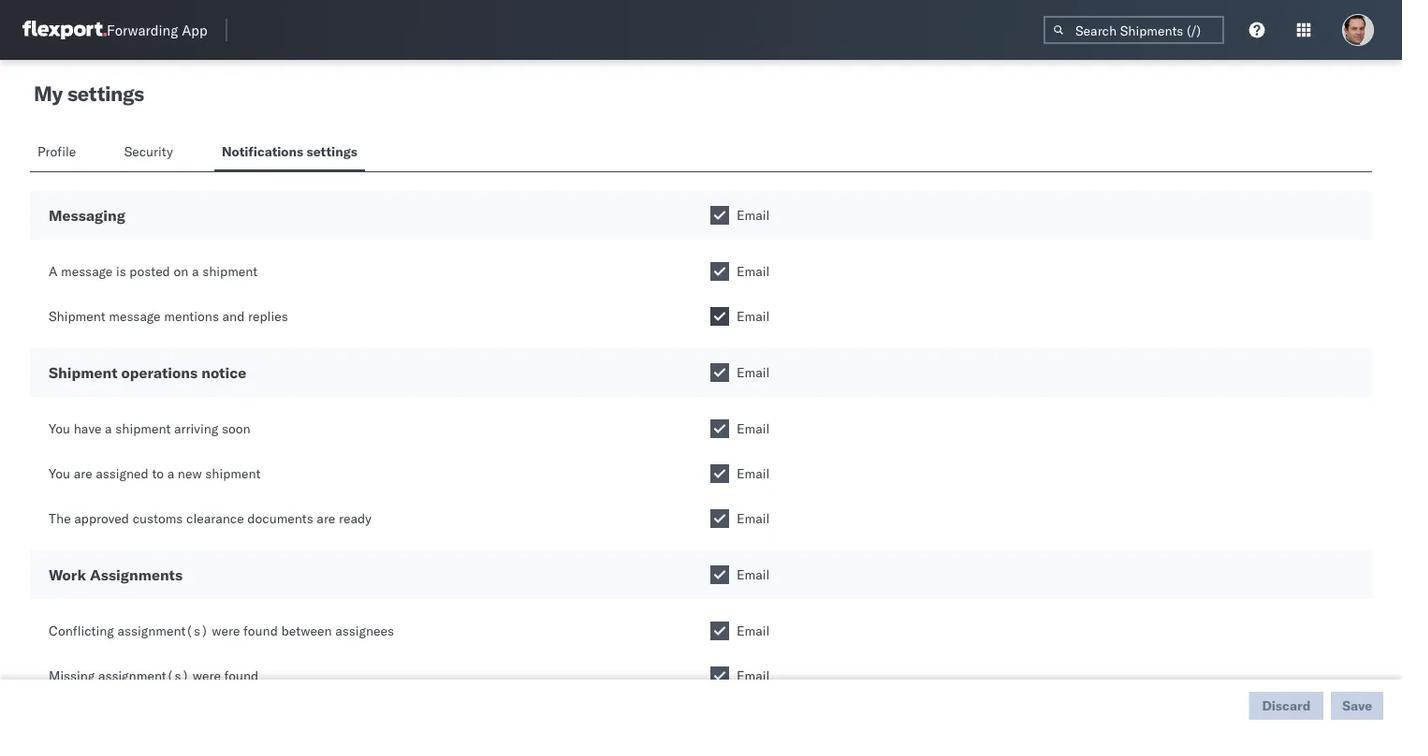 Task type: locate. For each thing, give the bounding box(es) containing it.
were for missing
[[193, 668, 221, 684]]

0 horizontal spatial a
[[105, 420, 112, 437]]

1 vertical spatial shipment
[[49, 363, 118, 382]]

work assignments
[[49, 566, 183, 584]]

shipment up you are assigned to a new shipment
[[115, 420, 171, 437]]

on
[[174, 263, 189, 280]]

shipment up and
[[202, 263, 258, 280]]

posted
[[130, 263, 170, 280]]

to
[[152, 465, 164, 482]]

4 email from the top
[[737, 364, 770, 381]]

a right have
[[105, 420, 112, 437]]

1 email from the top
[[737, 207, 770, 223]]

0 vertical spatial shipment
[[202, 263, 258, 280]]

Search Shipments (/) text field
[[1044, 16, 1225, 44]]

notifications
[[222, 143, 303, 160]]

0 vertical spatial a
[[192, 263, 199, 280]]

assignment(s)
[[118, 623, 209, 639], [98, 668, 189, 684]]

assignment(s) up missing assignment(s) were found on the left bottom of the page
[[118, 623, 209, 639]]

3 email from the top
[[737, 308, 770, 324]]

message
[[61, 263, 113, 280], [109, 308, 161, 324]]

settings
[[67, 81, 144, 106], [307, 143, 358, 160]]

8 email from the top
[[737, 567, 770, 583]]

1 vertical spatial you
[[49, 465, 70, 482]]

found down conflicting assignment(s) were found between assignees
[[224, 668, 259, 684]]

shipment for shipment message mentions and replies
[[49, 308, 106, 324]]

email
[[737, 207, 770, 223], [737, 263, 770, 280], [737, 308, 770, 324], [737, 364, 770, 381], [737, 420, 770, 437], [737, 465, 770, 482], [737, 510, 770, 527], [737, 567, 770, 583], [737, 623, 770, 639], [737, 668, 770, 684]]

0 vertical spatial settings
[[67, 81, 144, 106]]

shipment for a
[[202, 263, 258, 280]]

2 vertical spatial a
[[167, 465, 174, 482]]

mentions
[[164, 308, 219, 324]]

shipment right new at the bottom
[[205, 465, 261, 482]]

0 vertical spatial you
[[49, 420, 70, 437]]

1 vertical spatial a
[[105, 420, 112, 437]]

1 vertical spatial assignment(s)
[[98, 668, 189, 684]]

settings for my settings
[[67, 81, 144, 106]]

shipment
[[49, 308, 106, 324], [49, 363, 118, 382]]

settings right notifications
[[307, 143, 358, 160]]

a message is posted on a shipment
[[49, 263, 258, 280]]

you
[[49, 420, 70, 437], [49, 465, 70, 482]]

message for a
[[61, 263, 113, 280]]

2 vertical spatial shipment
[[205, 465, 261, 482]]

were left the between
[[212, 623, 240, 639]]

app
[[182, 21, 208, 39]]

0 horizontal spatial settings
[[67, 81, 144, 106]]

0 vertical spatial message
[[61, 263, 113, 280]]

conflicting
[[49, 623, 114, 639]]

None checkbox
[[711, 307, 729, 326], [711, 667, 729, 685], [711, 307, 729, 326], [711, 667, 729, 685]]

1 horizontal spatial settings
[[307, 143, 358, 160]]

are
[[74, 465, 92, 482], [317, 510, 336, 527]]

settings right my
[[67, 81, 144, 106]]

None checkbox
[[711, 206, 729, 225], [711, 262, 729, 281], [711, 363, 729, 382], [711, 420, 729, 438], [711, 464, 729, 483], [711, 509, 729, 528], [711, 566, 729, 584], [711, 622, 729, 641], [711, 206, 729, 225], [711, 262, 729, 281], [711, 363, 729, 382], [711, 420, 729, 438], [711, 464, 729, 483], [711, 509, 729, 528], [711, 566, 729, 584], [711, 622, 729, 641]]

7 email from the top
[[737, 510, 770, 527]]

2 you from the top
[[49, 465, 70, 482]]

shipment down a
[[49, 308, 106, 324]]

0 vertical spatial found
[[244, 623, 278, 639]]

email for you have a shipment arriving soon
[[737, 420, 770, 437]]

1 shipment from the top
[[49, 308, 106, 324]]

shipment
[[202, 263, 258, 280], [115, 420, 171, 437], [205, 465, 261, 482]]

found for conflicting assignment(s) were found between assignees
[[244, 623, 278, 639]]

a
[[192, 263, 199, 280], [105, 420, 112, 437], [167, 465, 174, 482]]

email for shipment operations notice
[[737, 364, 770, 381]]

soon
[[222, 420, 251, 437]]

settings inside button
[[307, 143, 358, 160]]

notifications settings
[[222, 143, 358, 160]]

2 shipment from the top
[[49, 363, 118, 382]]

security
[[124, 143, 173, 160]]

0 vertical spatial assignment(s)
[[118, 623, 209, 639]]

the approved customs clearance documents are ready
[[49, 510, 372, 527]]

you left have
[[49, 420, 70, 437]]

a right on at the top
[[192, 263, 199, 280]]

notifications settings button
[[214, 135, 365, 171]]

2 horizontal spatial a
[[192, 263, 199, 280]]

6 email from the top
[[737, 465, 770, 482]]

were down conflicting assignment(s) were found between assignees
[[193, 668, 221, 684]]

1 vertical spatial settings
[[307, 143, 358, 160]]

you for you are assigned to a new shipment
[[49, 465, 70, 482]]

0 vertical spatial were
[[212, 623, 240, 639]]

a right to
[[167, 465, 174, 482]]

email for a message is posted on a shipment
[[737, 263, 770, 280]]

are left assigned
[[74, 465, 92, 482]]

shipment message mentions and replies
[[49, 308, 288, 324]]

found left the between
[[244, 623, 278, 639]]

1 you from the top
[[49, 420, 70, 437]]

1 vertical spatial shipment
[[115, 420, 171, 437]]

were
[[212, 623, 240, 639], [193, 668, 221, 684]]

1 vertical spatial message
[[109, 308, 161, 324]]

arriving
[[174, 420, 218, 437]]

5 email from the top
[[737, 420, 770, 437]]

customs
[[133, 510, 183, 527]]

9 email from the top
[[737, 623, 770, 639]]

10 email from the top
[[737, 668, 770, 684]]

1 horizontal spatial are
[[317, 510, 336, 527]]

shipment up have
[[49, 363, 118, 382]]

missing assignment(s) were found
[[49, 668, 259, 684]]

2 email from the top
[[737, 263, 770, 280]]

you up the
[[49, 465, 70, 482]]

1 horizontal spatial a
[[167, 465, 174, 482]]

1 vertical spatial are
[[317, 510, 336, 527]]

ready
[[339, 510, 372, 527]]

shipment for new
[[205, 465, 261, 482]]

is
[[116, 263, 126, 280]]

assignment(s) right missing
[[98, 668, 189, 684]]

found
[[244, 623, 278, 639], [224, 668, 259, 684]]

0 vertical spatial shipment
[[49, 308, 106, 324]]

my settings
[[34, 81, 144, 106]]

message down is
[[109, 308, 161, 324]]

a
[[49, 263, 58, 280]]

are left the ready on the left bottom of page
[[317, 510, 336, 527]]

1 vertical spatial found
[[224, 668, 259, 684]]

email for work assignments
[[737, 567, 770, 583]]

message right a
[[61, 263, 113, 280]]

0 horizontal spatial are
[[74, 465, 92, 482]]

1 vertical spatial were
[[193, 668, 221, 684]]

have
[[74, 420, 102, 437]]



Task type: describe. For each thing, give the bounding box(es) containing it.
operations
[[121, 363, 198, 382]]

you have a shipment arriving soon
[[49, 420, 251, 437]]

email for the approved customs clearance documents are ready
[[737, 510, 770, 527]]

shipment operations notice
[[49, 363, 246, 382]]

settings for notifications settings
[[307, 143, 358, 160]]

documents
[[248, 510, 313, 527]]

were for conflicting
[[212, 623, 240, 639]]

messaging
[[49, 206, 125, 225]]

0 vertical spatial are
[[74, 465, 92, 482]]

assigned
[[96, 465, 149, 482]]

assignment(s) for conflicting
[[118, 623, 209, 639]]

profile button
[[30, 135, 87, 171]]

clearance
[[186, 510, 244, 527]]

notice
[[201, 363, 246, 382]]

missing
[[49, 668, 95, 684]]

and
[[222, 308, 245, 324]]

found for missing assignment(s) were found
[[224, 668, 259, 684]]

assignment(s) for missing
[[98, 668, 189, 684]]

security button
[[117, 135, 184, 171]]

replies
[[248, 308, 288, 324]]

email for missing assignment(s) were found
[[737, 668, 770, 684]]

conflicting assignment(s) were found between assignees
[[49, 623, 394, 639]]

email for you are assigned to a new shipment
[[737, 465, 770, 482]]

flexport. image
[[22, 21, 107, 39]]

profile
[[37, 143, 76, 160]]

forwarding app link
[[22, 21, 208, 39]]

approved
[[74, 510, 129, 527]]

you for you have a shipment arriving soon
[[49, 420, 70, 437]]

assignees
[[336, 623, 394, 639]]

shipment for shipment operations notice
[[49, 363, 118, 382]]

the
[[49, 510, 71, 527]]

between
[[281, 623, 332, 639]]

email for conflicting assignment(s) were found between assignees
[[737, 623, 770, 639]]

forwarding app
[[107, 21, 208, 39]]

email for shipment message mentions and replies
[[737, 308, 770, 324]]

work
[[49, 566, 86, 584]]

my
[[34, 81, 63, 106]]

forwarding
[[107, 21, 178, 39]]

email for messaging
[[737, 207, 770, 223]]

message for shipment
[[109, 308, 161, 324]]

you are assigned to a new shipment
[[49, 465, 261, 482]]

new
[[178, 465, 202, 482]]

assignments
[[90, 566, 183, 584]]



Task type: vqa. For each thing, say whether or not it's contained in the screenshot.
Security
yes



